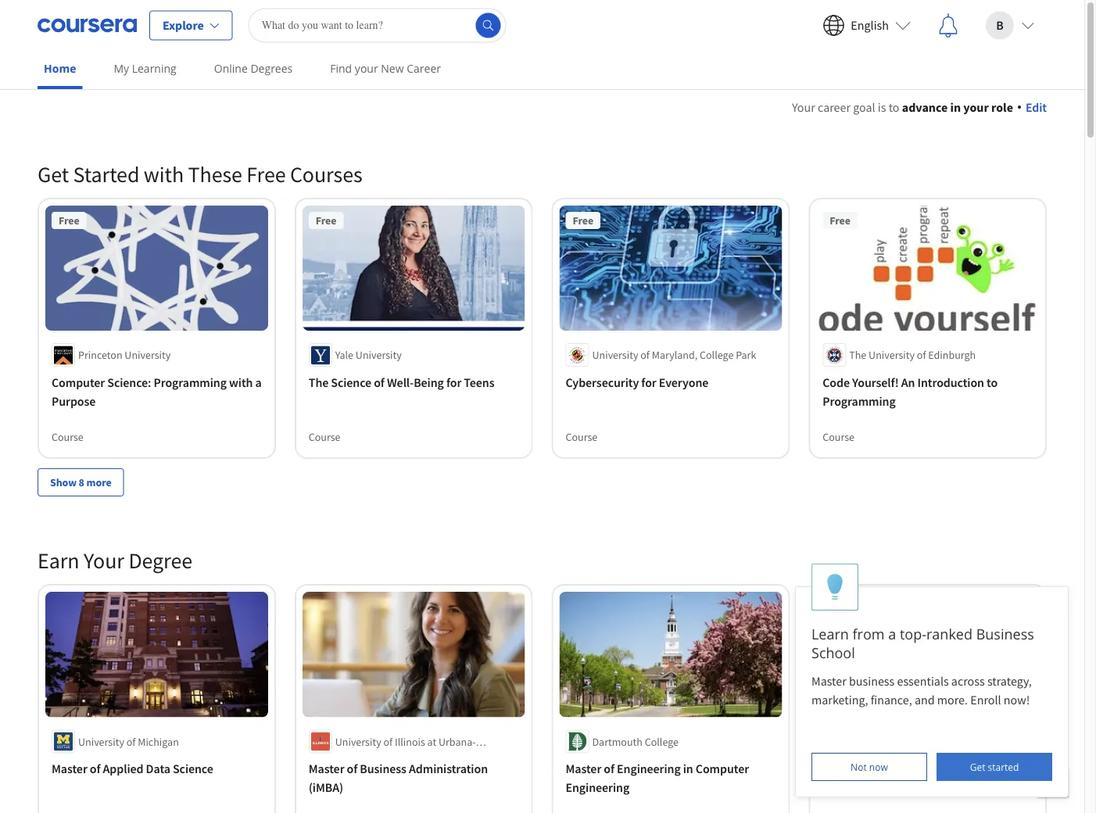 Task type: locate. For each thing, give the bounding box(es) containing it.
master of engineering in computer engineering link
[[566, 759, 776, 797]]

1 vertical spatial computer
[[696, 761, 749, 777]]

0 horizontal spatial your
[[84, 547, 124, 574]]

None search field
[[248, 8, 506, 43]]

computer
[[52, 375, 105, 390], [696, 761, 749, 777]]

for left everyone
[[641, 375, 656, 390]]

of for data
[[90, 761, 100, 777]]

1 horizontal spatial with
[[229, 375, 253, 390]]

1 vertical spatial a
[[888, 624, 896, 643]]

free for code yourself! an introduction to programming
[[830, 213, 851, 228]]

0 horizontal spatial college
[[645, 734, 679, 748]]

master of business administration (imba) link
[[309, 759, 519, 797]]

science inside get started with these free courses collection element
[[331, 375, 371, 390]]

course
[[52, 430, 84, 444], [309, 430, 341, 444], [566, 430, 598, 444], [823, 430, 855, 444]]

1 horizontal spatial a
[[888, 624, 896, 643]]

science inside earn your degree collection element
[[173, 761, 213, 777]]

show 8 more
[[50, 475, 112, 490]]

home link
[[38, 51, 82, 89]]

1 horizontal spatial your
[[963, 99, 989, 115]]

university of illinois at urbana- champaign
[[335, 734, 476, 764]]

0 horizontal spatial the
[[309, 375, 329, 390]]

to right introduction
[[987, 375, 998, 390]]

0 vertical spatial programming
[[154, 375, 227, 390]]

4 course from the left
[[823, 430, 855, 444]]

1 course from the left
[[52, 430, 84, 444]]

master inside master of business administration (imba)
[[309, 761, 344, 777]]

1 vertical spatial college
[[645, 734, 679, 748]]

university up champaign at the left
[[335, 734, 381, 748]]

0 vertical spatial get
[[38, 161, 69, 188]]

of inside master of business administration (imba)
[[347, 761, 357, 777]]

0 horizontal spatial computer
[[52, 375, 105, 390]]

business up strategy,
[[976, 624, 1034, 643]]

master down dartmouth
[[566, 761, 601, 777]]

of for berkeley
[[898, 734, 907, 748]]

master inside master of engineering in computer engineering
[[566, 761, 601, 777]]

administration
[[409, 761, 488, 777]]

university up yourself!
[[869, 348, 915, 362]]

online degrees link
[[208, 51, 299, 86]]

english
[[851, 18, 889, 33]]

university of michigan
[[78, 734, 179, 748]]

0 horizontal spatial get
[[38, 161, 69, 188]]

0 horizontal spatial for
[[446, 375, 461, 390]]

master left applied
[[52, 761, 87, 777]]

teens
[[464, 375, 495, 390]]

master inside master business essentials across strategy, marketing, finance, and more. enroll now!
[[812, 673, 847, 689]]

3 course from the left
[[566, 430, 598, 444]]

0 horizontal spatial science
[[173, 761, 213, 777]]

your right find
[[355, 61, 378, 76]]

1 horizontal spatial for
[[641, 375, 656, 390]]

master of business administration (imba)
[[309, 761, 488, 795]]

learn from a top-ranked business school
[[812, 624, 1034, 662]]

1 horizontal spatial computer
[[696, 761, 749, 777]]

0 vertical spatial the
[[849, 348, 867, 362]]

find your new career
[[330, 61, 441, 76]]

programming right science:
[[154, 375, 227, 390]]

earn your degree collection element
[[28, 522, 1056, 813]]

to for introduction
[[987, 375, 998, 390]]

find
[[330, 61, 352, 76]]

engineering down dartmouth
[[566, 780, 629, 795]]

science down yale
[[331, 375, 371, 390]]

an
[[901, 375, 915, 390]]

1 vertical spatial your
[[84, 547, 124, 574]]

1 vertical spatial get
[[970, 760, 985, 773]]

master inside master of advanced study in engineering
[[823, 761, 858, 777]]

free
[[247, 161, 286, 188], [59, 213, 79, 228], [316, 213, 336, 228], [573, 213, 593, 228], [830, 213, 851, 228]]

business down illinois
[[360, 761, 406, 777]]

master of advanced study in engineering
[[823, 761, 971, 795]]

lightbulb tip image
[[827, 574, 843, 601]]

engineering inside master of advanced study in engineering
[[823, 780, 886, 795]]

engineering
[[617, 761, 681, 777], [566, 780, 629, 795], [823, 780, 886, 795]]

main content containing get started with these free courses
[[0, 79, 1084, 813]]

at
[[427, 734, 436, 748]]

champaign
[[335, 750, 388, 764]]

to right is
[[889, 99, 900, 115]]

more
[[86, 475, 112, 490]]

college up master of engineering in computer engineering
[[645, 734, 679, 748]]

1 vertical spatial to
[[987, 375, 998, 390]]

master business essentials across strategy, marketing, finance, and more. enroll now!
[[812, 673, 1034, 708]]

to inside code yourself! an introduction to programming
[[987, 375, 998, 390]]

yourself!
[[852, 375, 899, 390]]

programming inside the computer science: programming with a purpose
[[154, 375, 227, 390]]

0 horizontal spatial your
[[355, 61, 378, 76]]

1 horizontal spatial science
[[331, 375, 371, 390]]

show
[[50, 475, 77, 490]]

to for is
[[889, 99, 900, 115]]

learn
[[812, 624, 849, 643]]

the science of well-being for teens
[[309, 375, 495, 390]]

1 vertical spatial science
[[173, 761, 213, 777]]

school
[[812, 643, 855, 662]]

your left career
[[792, 99, 815, 115]]

for right being
[[446, 375, 461, 390]]

edit button
[[1018, 98, 1047, 116]]

course for code yourself! an introduction to programming
[[823, 430, 855, 444]]

2 for from the left
[[641, 375, 656, 390]]

0 vertical spatial computer
[[52, 375, 105, 390]]

university
[[125, 348, 171, 362], [356, 348, 402, 362], [592, 348, 638, 362], [869, 348, 915, 362], [78, 734, 124, 748], [335, 734, 381, 748], [849, 734, 895, 748]]

main content
[[0, 79, 1084, 813]]

home
[[44, 61, 76, 76]]

and
[[915, 692, 935, 708]]

1 horizontal spatial college
[[700, 348, 734, 362]]

get inside the alice 'element'
[[970, 760, 985, 773]]

your right earn
[[84, 547, 124, 574]]

your
[[792, 99, 815, 115], [84, 547, 124, 574]]

university up cybersecurity
[[592, 348, 638, 362]]

0 vertical spatial business
[[976, 624, 1034, 643]]

1 vertical spatial business
[[360, 761, 406, 777]]

career
[[818, 99, 851, 115]]

of for in
[[604, 761, 614, 777]]

1 vertical spatial programming
[[823, 393, 896, 409]]

edit
[[1026, 99, 1047, 115]]

0 horizontal spatial a
[[255, 375, 262, 390]]

english button
[[810, 0, 923, 50]]

california,
[[909, 734, 956, 748]]

b
[[996, 18, 1004, 33]]

master
[[812, 673, 847, 689], [52, 761, 87, 777], [309, 761, 344, 777], [566, 761, 601, 777], [823, 761, 858, 777]]

0 vertical spatial your
[[355, 61, 378, 76]]

purpose
[[52, 393, 96, 409]]

0 horizontal spatial business
[[360, 761, 406, 777]]

a
[[255, 375, 262, 390], [888, 624, 896, 643]]

college
[[700, 348, 734, 362], [645, 734, 679, 748]]

1 vertical spatial the
[[309, 375, 329, 390]]

is
[[878, 99, 886, 115]]

master for master of engineering in computer engineering
[[566, 761, 601, 777]]

1 horizontal spatial get
[[970, 760, 985, 773]]

get
[[38, 161, 69, 188], [970, 760, 985, 773]]

your left role
[[963, 99, 989, 115]]

of for administration
[[347, 761, 357, 777]]

the for the university of edinburgh
[[849, 348, 867, 362]]

get for get started
[[970, 760, 985, 773]]

programming down yourself!
[[823, 393, 896, 409]]

1 horizontal spatial programming
[[823, 393, 896, 409]]

master of engineering in computer engineering
[[566, 761, 749, 795]]

get down berkeley
[[970, 760, 985, 773]]

in inside master of advanced study in engineering
[[961, 761, 971, 777]]

university up not now
[[849, 734, 895, 748]]

1 vertical spatial your
[[963, 99, 989, 115]]

your inside main content
[[963, 99, 989, 115]]

advance
[[902, 99, 948, 115]]

1 horizontal spatial to
[[987, 375, 998, 390]]

computer inside the computer science: programming with a purpose
[[52, 375, 105, 390]]

0 vertical spatial a
[[255, 375, 262, 390]]

university right yale
[[356, 348, 402, 362]]

courses
[[290, 161, 362, 188]]

college left "park"
[[700, 348, 734, 362]]

0 vertical spatial with
[[144, 161, 184, 188]]

of inside university of illinois at urbana- champaign
[[383, 734, 393, 748]]

0 horizontal spatial programming
[[154, 375, 227, 390]]

0 vertical spatial to
[[889, 99, 900, 115]]

engineering for master of advanced study in engineering
[[823, 780, 886, 795]]

master left now
[[823, 761, 858, 777]]

top-
[[900, 624, 926, 643]]

university of california, berkeley
[[849, 734, 998, 748]]

master up (imba)
[[309, 761, 344, 777]]

of inside master of advanced study in engineering
[[861, 761, 871, 777]]

0 vertical spatial science
[[331, 375, 371, 390]]

0 horizontal spatial with
[[144, 161, 184, 188]]

more.
[[937, 692, 968, 708]]

1 horizontal spatial your
[[792, 99, 815, 115]]

2 course from the left
[[309, 430, 341, 444]]

degrees
[[251, 61, 293, 76]]

cybersecurity for everyone
[[566, 375, 709, 390]]

free for cybersecurity for everyone
[[573, 213, 593, 228]]

code yourself! an introduction to programming link
[[823, 373, 1033, 411]]

engineering down not
[[823, 780, 886, 795]]

1 horizontal spatial business
[[976, 624, 1034, 643]]

1 vertical spatial with
[[229, 375, 253, 390]]

get left the "started"
[[38, 161, 69, 188]]

of inside master of engineering in computer engineering
[[604, 761, 614, 777]]

0 horizontal spatial to
[[889, 99, 900, 115]]

0 vertical spatial college
[[700, 348, 734, 362]]

1 horizontal spatial the
[[849, 348, 867, 362]]

alice element
[[795, 564, 1069, 797]]

master up marketing,
[[812, 673, 847, 689]]

science right data
[[173, 761, 213, 777]]



Task type: describe. For each thing, give the bounding box(es) containing it.
well-
[[387, 375, 414, 390]]

essentials
[[897, 673, 949, 689]]

course for computer science: programming with a purpose
[[52, 430, 84, 444]]

degree
[[129, 547, 192, 574]]

computer science: programming with a purpose link
[[52, 373, 262, 411]]

not
[[851, 760, 867, 773]]

being
[[414, 375, 444, 390]]

8
[[79, 475, 84, 490]]

these
[[188, 161, 242, 188]]

earn
[[38, 547, 79, 574]]

explore button
[[149, 11, 233, 40]]

park
[[736, 348, 756, 362]]

advanced
[[874, 761, 926, 777]]

not now button
[[812, 753, 927, 781]]

science:
[[107, 375, 151, 390]]

course for cybersecurity for everyone
[[566, 430, 598, 444]]

online degrees
[[214, 61, 293, 76]]

across
[[951, 673, 985, 689]]

role
[[991, 99, 1013, 115]]

earn your degree
[[38, 547, 192, 574]]

b button
[[973, 0, 1047, 50]]

started
[[988, 760, 1019, 773]]

a inside learn from a top-ranked business school
[[888, 624, 896, 643]]

master for master of business administration (imba)
[[309, 761, 344, 777]]

get for get started with these free courses
[[38, 161, 69, 188]]

applied
[[103, 761, 143, 777]]

master of applied data science
[[52, 761, 213, 777]]

the for the science of well-being for teens
[[309, 375, 329, 390]]

in inside master of engineering in computer engineering
[[683, 761, 693, 777]]

of for study
[[861, 761, 871, 777]]

college inside get started with these free courses collection element
[[700, 348, 734, 362]]

of for college
[[640, 348, 650, 362]]

university up applied
[[78, 734, 124, 748]]

marketing,
[[812, 692, 868, 708]]

explore
[[163, 18, 204, 33]]

everyone
[[659, 375, 709, 390]]

computer science: programming with a purpose
[[52, 375, 262, 409]]

master for master of advanced study in engineering
[[823, 761, 858, 777]]

college inside earn your degree collection element
[[645, 734, 679, 748]]

the university of edinburgh
[[849, 348, 976, 362]]

master for master of applied data science
[[52, 761, 87, 777]]

0 vertical spatial your
[[792, 99, 815, 115]]

dartmouth college
[[592, 734, 679, 748]]

not now
[[851, 760, 888, 773]]

programming inside code yourself! an introduction to programming
[[823, 393, 896, 409]]

a inside the computer science: programming with a purpose
[[255, 375, 262, 390]]

university of maryland, college park
[[592, 348, 756, 362]]

michigan
[[138, 734, 179, 748]]

berkeley
[[958, 734, 998, 748]]

master of applied data science link
[[52, 759, 262, 778]]

free for the science of well-being for teens
[[316, 213, 336, 228]]

your career goal is to advance in your role
[[792, 99, 1013, 115]]

now
[[869, 760, 888, 773]]

business
[[849, 673, 895, 689]]

get started link
[[937, 753, 1052, 781]]

get started
[[970, 760, 1019, 773]]

of for at
[[383, 734, 393, 748]]

illinois
[[395, 734, 425, 748]]

(imba)
[[309, 780, 343, 795]]

finance,
[[871, 692, 912, 708]]

1 for from the left
[[446, 375, 461, 390]]

edinburgh
[[928, 348, 976, 362]]

ranked
[[926, 624, 973, 643]]

dartmouth
[[592, 734, 643, 748]]

show 8 more button
[[38, 468, 124, 497]]

princeton university
[[78, 348, 171, 362]]

data
[[146, 761, 170, 777]]

find your new career link
[[324, 51, 447, 86]]

course for the science of well-being for teens
[[309, 430, 341, 444]]

cybersecurity for everyone link
[[566, 373, 776, 392]]

master for master business essentials across strategy, marketing, finance, and more. enroll now!
[[812, 673, 847, 689]]

cybersecurity
[[566, 375, 639, 390]]

now!
[[1004, 692, 1030, 708]]

study
[[928, 761, 959, 777]]

master of advanced study in engineering link
[[823, 759, 1033, 797]]

my
[[114, 61, 129, 76]]

started
[[73, 161, 139, 188]]

help center image
[[1044, 772, 1062, 791]]

yale university
[[335, 348, 402, 362]]

university inside university of illinois at urbana- champaign
[[335, 734, 381, 748]]

strategy,
[[987, 673, 1032, 689]]

urbana-
[[439, 734, 476, 748]]

What do you want to learn? text field
[[248, 8, 506, 43]]

business inside master of business administration (imba)
[[360, 761, 406, 777]]

my learning link
[[107, 51, 183, 86]]

engineering down 'dartmouth college'
[[617, 761, 681, 777]]

coursera image
[[38, 13, 137, 38]]

get started with these free courses
[[38, 161, 362, 188]]

get started with these free courses collection element
[[28, 135, 1056, 522]]

maryland,
[[652, 348, 698, 362]]

engineering for master of engineering in computer engineering
[[566, 780, 629, 795]]

enroll
[[970, 692, 1001, 708]]

with inside the computer science: programming with a purpose
[[229, 375, 253, 390]]

from
[[853, 624, 885, 643]]

princeton
[[78, 348, 122, 362]]

new
[[381, 61, 404, 76]]

university up science:
[[125, 348, 171, 362]]

introduction
[[917, 375, 984, 390]]

online
[[214, 61, 248, 76]]

the science of well-being for teens link
[[309, 373, 519, 392]]

free for computer science: programming with a purpose
[[59, 213, 79, 228]]

computer inside master of engineering in computer engineering
[[696, 761, 749, 777]]

code
[[823, 375, 850, 390]]

business inside learn from a top-ranked business school
[[976, 624, 1034, 643]]



Task type: vqa. For each thing, say whether or not it's contained in the screenshot.


